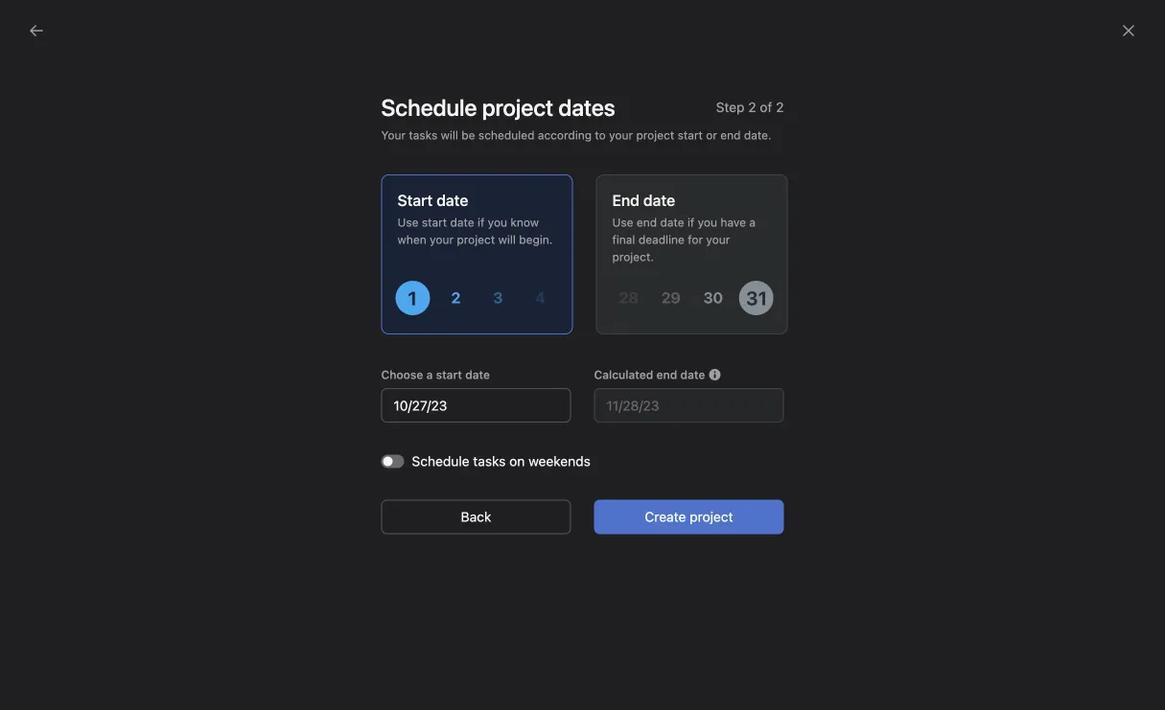 Task type: describe. For each thing, give the bounding box(es) containing it.
2 2 from the left
[[776, 99, 784, 115]]

you for end date
[[698, 216, 718, 229]]

friday, october 27 good morning, bob
[[456, 117, 709, 176]]

list image
[[634, 488, 657, 511]]

schedule tasks on weekends image
[[382, 456, 394, 467]]

your inside start date use start date if you know when your project will begin.
[[430, 233, 454, 247]]

plan
[[841, 482, 869, 498]]

calculated
[[594, 368, 653, 382]]

create project
[[645, 509, 733, 525]]

create project link
[[614, 332, 1112, 393]]

create project
[[683, 353, 774, 369]]

on
[[510, 454, 525, 470]]

if for end date
[[688, 216, 695, 229]]

schedule for schedule project dates
[[381, 94, 477, 121]]

25
[[492, 444, 506, 457]]

good
[[456, 140, 529, 176]]

2 vertical spatial end
[[657, 368, 677, 382]]

friday,
[[517, 117, 564, 135]]

use for end date
[[612, 216, 634, 229]]

environment link
[[614, 401, 1112, 462]]

0 horizontal spatial will
[[441, 129, 458, 142]]

weekends
[[529, 454, 591, 470]]

or
[[706, 129, 717, 142]]

oct 25 – today
[[469, 444, 552, 457]]

end date image
[[611, 281, 774, 316]]

close image
[[1121, 23, 1137, 38]]

calculated end date
[[594, 368, 705, 382]]

final
[[612, 233, 635, 247]]

projects
[[614, 294, 685, 317]]

be
[[462, 129, 475, 142]]

back button
[[381, 500, 571, 535]]

start date
[[398, 191, 468, 210]]

start date use start date if you know when your project will begin.
[[398, 191, 553, 247]]

for
[[688, 233, 703, 247]]

create project button
[[594, 500, 784, 535]]

begin.
[[519, 233, 553, 247]]

project inside create project button
[[690, 509, 733, 525]]

functional
[[726, 482, 790, 498]]

project inside start date use start date if you know when your project will begin.
[[457, 233, 495, 247]]

dates
[[559, 94, 616, 121]]

tasks completed
[[540, 209, 629, 223]]

completed
[[572, 209, 629, 223]]

go back image
[[29, 23, 44, 38]]

schedule project dates
[[381, 94, 616, 121]]

2 today from the top
[[520, 444, 552, 457]]

step
[[716, 99, 745, 115]]

step 2 of 2
[[716, 99, 784, 115]]

date for choose
[[465, 368, 490, 382]]

date for end date
[[660, 216, 684, 229]]

you for start date
[[488, 216, 507, 229]]

tasks right the your
[[409, 129, 438, 142]]

end inside end date use end date if you have a final deadline for your project.
[[637, 216, 657, 229]]

date for start date
[[450, 216, 474, 229]]

1 horizontal spatial your
[[609, 129, 633, 142]]

if for start date
[[478, 216, 485, 229]]

tasks inside "cross-functional project plan 3 tasks due soon"
[[694, 505, 723, 518]]

0 for collaborators
[[698, 204, 710, 227]]

tasks left –
[[473, 454, 506, 470]]

have
[[721, 216, 746, 229]]

project right to
[[636, 129, 675, 142]]



Task type: locate. For each thing, give the bounding box(es) containing it.
scheduled
[[479, 129, 535, 142]]

schedule
[[381, 94, 477, 121], [412, 454, 470, 470]]

a inside end date use end date if you have a final deadline for your project.
[[749, 216, 756, 229]]

1 vertical spatial schedule
[[412, 454, 470, 470]]

0 up for
[[698, 204, 710, 227]]

project.
[[612, 250, 654, 264]]

you inside end date use end date if you have a final deadline for your project.
[[698, 216, 718, 229]]

date up environment
[[681, 368, 705, 382]]

october
[[568, 117, 627, 135]]

know
[[511, 216, 539, 229]]

0 vertical spatial schedule
[[381, 94, 477, 121]]

1 if from the left
[[478, 216, 485, 229]]

schedule tasks on weekends
[[412, 454, 591, 470]]

1 use from the left
[[398, 216, 419, 229]]

choose
[[381, 368, 423, 382]]

date down start date
[[450, 216, 474, 229]]

end date use end date if you have a final deadline for your project.
[[612, 191, 756, 264]]

2 horizontal spatial your
[[706, 233, 730, 247]]

a right choose
[[426, 368, 433, 382]]

use
[[398, 216, 419, 229], [612, 216, 634, 229]]

choose a start date
[[381, 368, 490, 382]]

1 vertical spatial start
[[422, 216, 447, 229]]

start down start date
[[422, 216, 447, 229]]

2 vertical spatial start
[[436, 368, 462, 382]]

if
[[478, 216, 485, 229], [688, 216, 695, 229]]

you inside start date use start date if you know when your project will begin.
[[488, 216, 507, 229]]

date.
[[744, 129, 772, 142]]

according
[[538, 129, 592, 142]]

1 2 from the left
[[748, 99, 756, 115]]

today up the oct 25 – today
[[520, 409, 552, 423]]

1 0 from the left
[[524, 204, 536, 227]]

None text field
[[594, 388, 784, 423]]

project left plan
[[793, 482, 838, 498]]

start for choose
[[436, 368, 462, 382]]

project down start date
[[457, 233, 495, 247]]

end right calculated
[[657, 368, 677, 382]]

your right when
[[430, 233, 454, 247]]

0
[[524, 204, 536, 227], [698, 204, 710, 227]]

use inside end date use end date if you have a final deadline for your project.
[[612, 216, 634, 229]]

to
[[595, 129, 606, 142]]

tasks right know
[[540, 209, 568, 223]]

0 horizontal spatial if
[[478, 216, 485, 229]]

2 you from the left
[[698, 216, 718, 229]]

1 vertical spatial a
[[426, 368, 433, 382]]

end down end date on the top right of the page
[[637, 216, 657, 229]]

0 up begin.
[[524, 204, 536, 227]]

0 horizontal spatial your
[[430, 233, 454, 247]]

0 horizontal spatial a
[[426, 368, 433, 382]]

1 vertical spatial end
[[637, 216, 657, 229]]

your right for
[[706, 233, 730, 247]]

a right have
[[749, 216, 756, 229]]

–
[[510, 444, 516, 457]]

end
[[721, 129, 741, 142], [637, 216, 657, 229], [657, 368, 677, 382]]

of
[[760, 99, 773, 115]]

due
[[726, 505, 746, 518]]

1 horizontal spatial 2
[[776, 99, 784, 115]]

Choose a start date text field
[[381, 388, 571, 423]]

2 right 'of'
[[776, 99, 784, 115]]

0 vertical spatial a
[[749, 216, 756, 229]]

project inside "cross-functional project plan 3 tasks due soon"
[[793, 482, 838, 498]]

2
[[748, 99, 756, 115], [776, 99, 784, 115]]

1 today from the top
[[520, 409, 552, 423]]

collaborators
[[714, 209, 785, 223]]

if up for
[[688, 216, 695, 229]]

1 horizontal spatial you
[[698, 216, 718, 229]]

0 horizontal spatial 2
[[748, 99, 756, 115]]

1 horizontal spatial 0
[[698, 204, 710, 227]]

1 horizontal spatial a
[[749, 216, 756, 229]]

2 if from the left
[[688, 216, 695, 229]]

soon
[[749, 505, 776, 518]]

tasks right 3
[[694, 505, 723, 518]]

date
[[450, 216, 474, 229], [660, 216, 684, 229], [465, 368, 490, 382], [681, 368, 705, 382]]

a
[[749, 216, 756, 229], [426, 368, 433, 382]]

0 vertical spatial will
[[441, 129, 458, 142]]

start
[[678, 129, 703, 142], [422, 216, 447, 229], [436, 368, 462, 382]]

2 left 'of'
[[748, 99, 756, 115]]

if inside start date use start date if you know when your project will begin.
[[478, 216, 485, 229]]

0 horizontal spatial 0
[[524, 204, 536, 227]]

schedule right schedule tasks on weekends switch
[[412, 454, 470, 470]]

date inside end date use end date if you have a final deadline for your project.
[[660, 216, 684, 229]]

0 vertical spatial end
[[721, 129, 741, 142]]

use inside start date use start date if you know when your project will begin.
[[398, 216, 419, 229]]

morning,
[[536, 140, 650, 176]]

0 horizontal spatial use
[[398, 216, 419, 229]]

will
[[441, 129, 458, 142], [498, 233, 516, 247]]

1 vertical spatial will
[[498, 233, 516, 247]]

use up when
[[398, 216, 419, 229]]

date up 'deadline'
[[660, 216, 684, 229]]

your inside end date use end date if you have a final deadline for your project.
[[706, 233, 730, 247]]

will left be on the left top of page
[[441, 129, 458, 142]]

when
[[398, 233, 427, 247]]

27
[[631, 117, 648, 135]]

start for start date
[[422, 216, 447, 229]]

create
[[645, 509, 686, 525]]

today right –
[[520, 444, 552, 457]]

project down cross-
[[690, 509, 733, 525]]

you up for
[[698, 216, 718, 229]]

start left or
[[678, 129, 703, 142]]

start date image
[[396, 281, 559, 316]]

start inside start date use start date if you know when your project will begin.
[[422, 216, 447, 229]]

3
[[683, 505, 691, 518]]

bob
[[656, 140, 709, 176]]

deadline
[[639, 233, 685, 247]]

1 horizontal spatial if
[[688, 216, 695, 229]]

1 horizontal spatial use
[[612, 216, 634, 229]]

2 use from the left
[[612, 216, 634, 229]]

0 horizontal spatial you
[[488, 216, 507, 229]]

you left know
[[488, 216, 507, 229]]

date up choose a start date text box
[[465, 368, 490, 382]]

2 0 from the left
[[698, 204, 710, 227]]

list box
[[356, 8, 817, 38]]

1 horizontal spatial will
[[498, 233, 516, 247]]

end right or
[[721, 129, 741, 142]]

0 vertical spatial today
[[520, 409, 552, 423]]

your tasks will be scheduled according to your project start or end date.
[[381, 129, 772, 142]]

end date
[[612, 191, 675, 210]]

cross-
[[683, 482, 726, 498]]

schedule for schedule tasks on weekends
[[412, 454, 470, 470]]

oct
[[469, 444, 489, 457]]

date inside start date use start date if you know when your project will begin.
[[450, 216, 474, 229]]

tasks
[[409, 129, 438, 142], [540, 209, 568, 223], [473, 454, 506, 470], [694, 505, 723, 518]]

start up choose a start date text box
[[436, 368, 462, 382]]

today
[[520, 409, 552, 423], [520, 444, 552, 457]]

environment
[[683, 420, 763, 436]]

your right to
[[609, 129, 633, 142]]

0 for tasks completed
[[524, 204, 536, 227]]

you
[[488, 216, 507, 229], [698, 216, 718, 229]]

will inside start date use start date if you know when your project will begin.
[[498, 233, 516, 247]]

if left know
[[478, 216, 485, 229]]

schedule up the your
[[381, 94, 477, 121]]

cross-functional project plan 3 tasks due soon
[[683, 482, 869, 518]]

back
[[461, 509, 491, 525]]

your
[[609, 129, 633, 142], [430, 233, 454, 247], [706, 233, 730, 247]]

your
[[381, 129, 406, 142]]

list image
[[634, 419, 657, 442]]

0 vertical spatial start
[[678, 129, 703, 142]]

use for start date
[[398, 216, 419, 229]]

if inside end date use end date if you have a final deadline for your project.
[[688, 216, 695, 229]]

project up 'scheduled'
[[482, 94, 554, 121]]

project
[[482, 94, 554, 121], [636, 129, 675, 142], [457, 233, 495, 247], [793, 482, 838, 498], [690, 509, 733, 525]]

1 vertical spatial today
[[520, 444, 552, 457]]

schedule tasks on weekends switch
[[381, 455, 404, 468]]

will down know
[[498, 233, 516, 247]]

use up the final
[[612, 216, 634, 229]]

1 you from the left
[[488, 216, 507, 229]]



Task type: vqa. For each thing, say whether or not it's contained in the screenshot.
the Get
no



